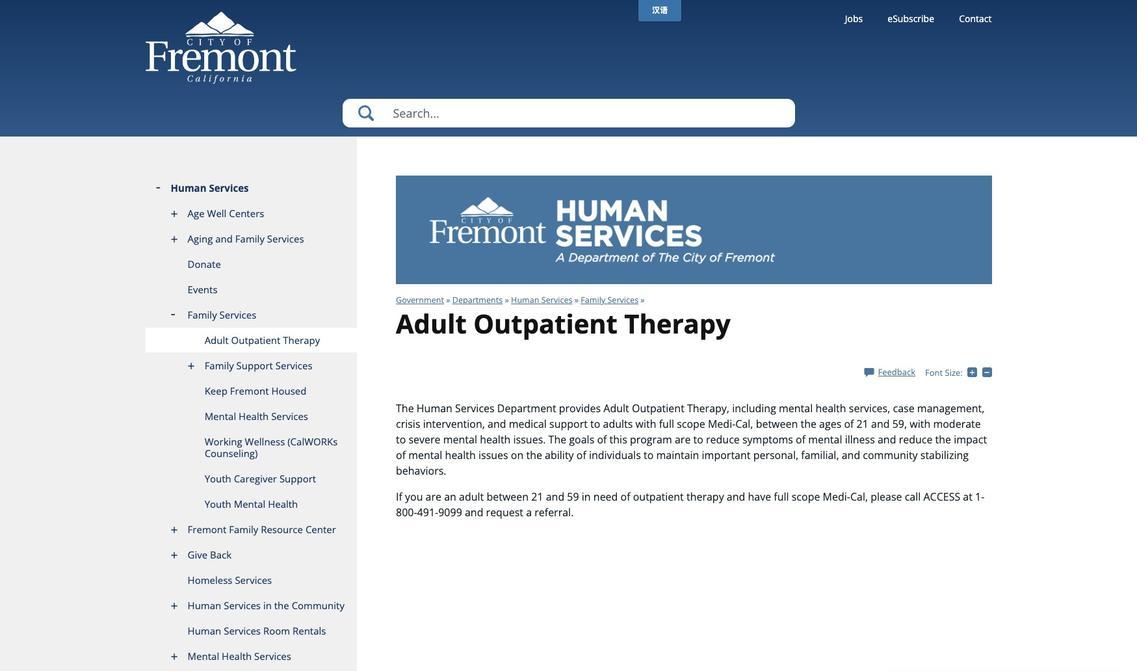 Task type: locate. For each thing, give the bounding box(es) containing it.
mental down human services room rentals link
[[188, 650, 219, 663]]

please
[[871, 490, 902, 504]]

family inside aging and family services link
[[235, 232, 265, 245]]

between inside if you are an adult between 21 and 59 in need of outpatient therapy and have full scope medi-cal, please call access at 1- 800-491-9099 and request a referral.
[[487, 490, 529, 504]]

1 horizontal spatial human services link
[[511, 295, 573, 306]]

0 vertical spatial are
[[675, 432, 691, 447]]

2 horizontal spatial health
[[816, 401, 846, 415]]

working
[[205, 435, 242, 448]]

are up '491-'
[[426, 490, 442, 504]]

family
[[235, 232, 265, 245], [581, 295, 605, 306], [188, 308, 217, 321], [205, 359, 234, 372], [229, 523, 258, 536]]

0 horizontal spatial medi-
[[708, 417, 736, 431]]

0 vertical spatial youth
[[205, 472, 231, 485]]

1 vertical spatial the
[[549, 432, 566, 447]]

mental
[[779, 401, 813, 415], [443, 432, 477, 447], [808, 432, 842, 447], [408, 448, 442, 462]]

0 horizontal spatial the
[[396, 401, 414, 415]]

0 horizontal spatial are
[[426, 490, 442, 504]]

with up program
[[636, 417, 656, 431]]

1 vertical spatial in
[[263, 599, 272, 612]]

0 horizontal spatial family services link
[[145, 302, 357, 328]]

keep fremont housed
[[205, 384, 307, 397]]

case
[[893, 401, 915, 415]]

0 horizontal spatial therapy
[[283, 334, 320, 347]]

services inside the human services department provides adult outpatient therapy, including mental health services, case management, crisis intervention, and medical support to adults with full scope medi-cal, between the ages of 21 and 59, with moderate to severe mental health issues. the goals of this program are to reduce symptoms of mental illness and reduce the impact of mental health issues on the ability of individuals to maintain important personal, familial, and community stabilizing behaviors.
[[455, 401, 495, 415]]

0 horizontal spatial human services link
[[145, 176, 357, 201]]

0 vertical spatial mental health services
[[205, 410, 308, 423]]

1 vertical spatial are
[[426, 490, 442, 504]]

1 horizontal spatial with
[[910, 417, 931, 431]]

severe
[[409, 432, 441, 447]]

3 » from the left
[[575, 295, 579, 306]]

human services link right departments link
[[511, 295, 573, 306]]

are up the maintain
[[675, 432, 691, 447]]

to up the maintain
[[693, 432, 703, 447]]

human for human services
[[171, 181, 206, 194]]

youth down youth caregiver support "link" on the left
[[205, 497, 231, 510]]

1 horizontal spatial in
[[582, 490, 591, 504]]

the
[[396, 401, 414, 415], [549, 432, 566, 447]]

21 inside if you are an adult between 21 and 59 in need of outpatient therapy and have full scope medi-cal, please call access at 1- 800-491-9099 and request a referral.
[[531, 490, 543, 504]]

youth inside "link"
[[205, 472, 231, 485]]

1 horizontal spatial adult
[[396, 306, 467, 341]]

1 vertical spatial fremont
[[188, 523, 227, 536]]

2 » from the left
[[505, 295, 509, 306]]

1 vertical spatial mental health services
[[188, 650, 291, 663]]

familial,
[[801, 448, 839, 462]]

1 horizontal spatial »
[[505, 295, 509, 306]]

mental up "working"
[[205, 410, 236, 423]]

0 vertical spatial medi-
[[708, 417, 736, 431]]

0 horizontal spatial scope
[[677, 417, 705, 431]]

0 horizontal spatial between
[[487, 490, 529, 504]]

human inside the human services department provides adult outpatient therapy, including mental health services, case management, crisis intervention, and medical support to adults with full scope medi-cal, between the ages of 21 and 59, with moderate to severe mental health issues. the goals of this program are to reduce symptoms of mental illness and reduce the impact of mental health issues on the ability of individuals to maintain important personal, familial, and community stabilizing behaviors.
[[417, 401, 452, 415]]

the up crisis
[[396, 401, 414, 415]]

banner that reads human services administration image
[[396, 176, 992, 284]]

1 mental health services link from the top
[[145, 404, 357, 429]]

1 horizontal spatial medi-
[[823, 490, 850, 504]]

scope inside the human services department provides adult outpatient therapy, including mental health services, case management, crisis intervention, and medical support to adults with full scope medi-cal, between the ages of 21 and 59, with moderate to severe mental health issues. the goals of this program are to reduce symptoms of mental illness and reduce the impact of mental health issues on the ability of individuals to maintain important personal, familial, and community stabilizing behaviors.
[[677, 417, 705, 431]]

human services room rentals link
[[145, 618, 357, 644]]

working wellness (calworks counseling)
[[205, 435, 338, 460]]

issues
[[479, 448, 508, 462]]

0 horizontal spatial »
[[446, 295, 450, 306]]

services
[[209, 181, 249, 194], [267, 232, 304, 245], [541, 295, 573, 306], [608, 295, 639, 306], [219, 308, 256, 321], [276, 359, 312, 372], [455, 401, 495, 415], [271, 410, 308, 423], [235, 573, 272, 586], [224, 599, 261, 612], [224, 624, 261, 637], [254, 650, 291, 663]]

and down illness
[[842, 448, 860, 462]]

2 horizontal spatial »
[[575, 295, 579, 306]]

well
[[207, 207, 227, 220]]

health
[[816, 401, 846, 415], [480, 432, 511, 447], [445, 448, 476, 462]]

in right 59
[[582, 490, 591, 504]]

with
[[636, 417, 656, 431], [910, 417, 931, 431]]

youth down counseling)
[[205, 472, 231, 485]]

to down crisis
[[396, 432, 406, 447]]

fremont down family support services link
[[230, 384, 269, 397]]

reduce down 59, on the right bottom of page
[[899, 432, 933, 447]]

if you are an adult between 21 and 59 in need of outpatient therapy and have full scope medi-cal, please call access at 1- 800-491-9099 and request a referral.
[[396, 490, 985, 519]]

0 horizontal spatial 21
[[531, 490, 543, 504]]

1 horizontal spatial health
[[480, 432, 511, 447]]

have
[[748, 490, 771, 504]]

to
[[590, 417, 600, 431], [396, 432, 406, 447], [693, 432, 703, 447], [644, 448, 654, 462]]

mental health services link down human services room rentals
[[145, 644, 357, 669]]

1 vertical spatial youth
[[205, 497, 231, 510]]

-
[[992, 366, 995, 378]]

cal,
[[736, 417, 753, 431], [850, 490, 868, 504]]

1 vertical spatial support
[[280, 472, 316, 485]]

of left the this
[[597, 432, 607, 447]]

0 vertical spatial health
[[239, 410, 269, 423]]

mental down ages
[[808, 432, 842, 447]]

1 horizontal spatial 21
[[857, 417, 869, 431]]

0 vertical spatial cal,
[[736, 417, 753, 431]]

0 vertical spatial mental health services link
[[145, 404, 357, 429]]

human services link up 'centers'
[[145, 176, 357, 201]]

youth mental health link
[[145, 492, 357, 517]]

scope inside if you are an adult between 21 and 59 in need of outpatient therapy and have full scope medi-cal, please call access at 1- 800-491-9099 and request a referral.
[[792, 490, 820, 504]]

21 up a
[[531, 490, 543, 504]]

1 horizontal spatial support
[[280, 472, 316, 485]]

referral.
[[535, 505, 574, 519]]

0 vertical spatial full
[[659, 417, 674, 431]]

2 youth from the top
[[205, 497, 231, 510]]

health up ages
[[816, 401, 846, 415]]

government link
[[396, 295, 444, 306]]

adult inside the human services department provides adult outpatient therapy, including mental health services, case management, crisis intervention, and medical support to adults with full scope medi-cal, between the ages of 21 and 59, with moderate to severe mental health issues. the goals of this program are to reduce symptoms of mental illness and reduce the impact of mental health issues on the ability of individuals to maintain important personal, familial, and community stabilizing behaviors.
[[604, 401, 629, 415]]

family services
[[188, 308, 256, 321]]

0 horizontal spatial with
[[636, 417, 656, 431]]

need
[[594, 490, 618, 504]]

support down (calworks on the bottom left
[[280, 472, 316, 485]]

»
[[446, 295, 450, 306], [505, 295, 509, 306], [575, 295, 579, 306]]

adult inside government » departments » human services » family services adult outpatient therapy
[[396, 306, 467, 341]]

0 horizontal spatial cal,
[[736, 417, 753, 431]]

1 vertical spatial human services link
[[511, 295, 573, 306]]

0 vertical spatial in
[[582, 490, 591, 504]]

0 vertical spatial human services link
[[145, 176, 357, 201]]

between up symptoms
[[756, 417, 798, 431]]

illness
[[845, 432, 875, 447]]

health
[[239, 410, 269, 423], [268, 497, 298, 510], [222, 650, 252, 663]]

ability
[[545, 448, 574, 462]]

1 horizontal spatial fremont
[[230, 384, 269, 397]]

1 horizontal spatial scope
[[792, 490, 820, 504]]

cal, left please
[[850, 490, 868, 504]]

jobs
[[845, 12, 863, 25]]

adult
[[396, 306, 467, 341], [205, 334, 229, 347], [604, 401, 629, 415]]

2 horizontal spatial outpatient
[[632, 401, 685, 415]]

1 vertical spatial between
[[487, 490, 529, 504]]

health down keep fremont housed link
[[239, 410, 269, 423]]

government
[[396, 295, 444, 306]]

therapy
[[687, 490, 724, 504]]

the left ages
[[801, 417, 817, 431]]

management,
[[917, 401, 985, 415]]

services,
[[849, 401, 890, 415]]

1 youth from the top
[[205, 472, 231, 485]]

1 vertical spatial full
[[774, 490, 789, 504]]

scope down familial,
[[792, 490, 820, 504]]

the up room
[[274, 599, 289, 612]]

youth
[[205, 472, 231, 485], [205, 497, 231, 510]]

medi-
[[708, 417, 736, 431], [823, 490, 850, 504]]

full right have
[[774, 490, 789, 504]]

youth for youth caregiver support
[[205, 472, 231, 485]]

of
[[844, 417, 854, 431], [597, 432, 607, 447], [796, 432, 806, 447], [396, 448, 406, 462], [577, 448, 586, 462], [621, 490, 630, 504]]

mental health services link down keep fremont housed
[[145, 404, 357, 429]]

support down adult outpatient therapy link
[[236, 359, 273, 372]]

scope down 'therapy,'
[[677, 417, 705, 431]]

1 horizontal spatial full
[[774, 490, 789, 504]]

2 vertical spatial health
[[445, 448, 476, 462]]

and
[[215, 232, 233, 245], [488, 417, 506, 431], [871, 417, 890, 431], [878, 432, 896, 447], [842, 448, 860, 462], [546, 490, 565, 504], [727, 490, 745, 504], [465, 505, 483, 519]]

491-
[[417, 505, 438, 519]]

1 vertical spatial mental health services link
[[145, 644, 357, 669]]

0 vertical spatial between
[[756, 417, 798, 431]]

medi- down familial,
[[823, 490, 850, 504]]

health down human services room rentals link
[[222, 650, 252, 663]]

reduce up important
[[706, 432, 740, 447]]

1 horizontal spatial cal,
[[850, 490, 868, 504]]

mental health services
[[205, 410, 308, 423], [188, 650, 291, 663]]

mental down youth caregiver support "link" on the left
[[234, 497, 265, 510]]

0 vertical spatial scope
[[677, 417, 705, 431]]

2 horizontal spatial adult
[[604, 401, 629, 415]]

0 vertical spatial mental
[[205, 410, 236, 423]]

and up community
[[878, 432, 896, 447]]

21
[[857, 417, 869, 431], [531, 490, 543, 504]]

therapy inside government » departments » human services » family services adult outpatient therapy
[[624, 306, 731, 341]]

0 horizontal spatial adult
[[205, 334, 229, 347]]

0 vertical spatial support
[[236, 359, 273, 372]]

esubscribe link
[[888, 12, 934, 25]]

fremont family resource center
[[188, 523, 336, 536]]

outpatient
[[633, 490, 684, 504]]

1 horizontal spatial outpatient
[[473, 306, 618, 341]]

0 horizontal spatial full
[[659, 417, 674, 431]]

of up behaviors.
[[396, 448, 406, 462]]

cal, down the including
[[736, 417, 753, 431]]

issues.
[[513, 432, 546, 447]]

family support services link
[[145, 353, 357, 378]]

between up the request at the bottom of the page
[[487, 490, 529, 504]]

events link
[[145, 277, 357, 302]]

fremont
[[230, 384, 269, 397], [188, 523, 227, 536]]

0 horizontal spatial outpatient
[[231, 334, 280, 347]]

aging and family services
[[188, 232, 304, 245]]

contact link
[[959, 12, 992, 25]]

mental health services down keep fremont housed
[[205, 410, 308, 423]]

medi- down 'therapy,'
[[708, 417, 736, 431]]

in up room
[[263, 599, 272, 612]]

21 up illness
[[857, 417, 869, 431]]

events
[[188, 283, 218, 296]]

and down services,
[[871, 417, 890, 431]]

donate link
[[145, 252, 357, 277]]

crisis
[[396, 417, 420, 431]]

1 vertical spatial 21
[[531, 490, 543, 504]]

therapy
[[624, 306, 731, 341], [283, 334, 320, 347]]

1 horizontal spatial are
[[675, 432, 691, 447]]

at
[[963, 490, 973, 504]]

0 horizontal spatial fremont
[[188, 523, 227, 536]]

mental for 2nd mental health services link from the top
[[188, 650, 219, 663]]

health up issues
[[480, 432, 511, 447]]

0 horizontal spatial in
[[263, 599, 272, 612]]

the up "ability"
[[549, 432, 566, 447]]

fremont up give back
[[188, 523, 227, 536]]

1 horizontal spatial therapy
[[624, 306, 731, 341]]

1-
[[975, 490, 985, 504]]

human services link
[[145, 176, 357, 201], [511, 295, 573, 306]]

human services
[[171, 181, 249, 194]]

1 vertical spatial scope
[[792, 490, 820, 504]]

0 vertical spatial fremont
[[230, 384, 269, 397]]

mental down intervention,
[[443, 432, 477, 447]]

give
[[188, 548, 208, 561]]

2 vertical spatial mental
[[188, 650, 219, 663]]

0 horizontal spatial health
[[445, 448, 476, 462]]

health up resource
[[268, 497, 298, 510]]

0 vertical spatial 21
[[857, 417, 869, 431]]

mental down severe
[[408, 448, 442, 462]]

jobs link
[[845, 12, 863, 25]]

resource
[[261, 523, 303, 536]]

support
[[549, 417, 588, 431]]

and right aging
[[215, 232, 233, 245]]

adults
[[603, 417, 633, 431]]

center
[[306, 523, 336, 536]]

housed
[[271, 384, 307, 397]]

1 horizontal spatial the
[[549, 432, 566, 447]]

mental health services down human services room rentals link
[[188, 650, 291, 663]]

0 horizontal spatial support
[[236, 359, 273, 372]]

full up program
[[659, 417, 674, 431]]

1 vertical spatial cal,
[[850, 490, 868, 504]]

1 horizontal spatial between
[[756, 417, 798, 431]]

access
[[924, 490, 960, 504]]

0 horizontal spatial reduce
[[706, 432, 740, 447]]

are inside the human services department provides adult outpatient therapy, including mental health services, case management, crisis intervention, and medical support to adults with full scope medi-cal, between the ages of 21 and 59, with moderate to severe mental health issues. the goals of this program are to reduce symptoms of mental illness and reduce the impact of mental health issues on the ability of individuals to maintain important personal, familial, and community stabilizing behaviors.
[[675, 432, 691, 447]]

cal, inside the human services department provides adult outpatient therapy, including mental health services, case management, crisis intervention, and medical support to adults with full scope medi-cal, between the ages of 21 and 59, with moderate to severe mental health issues. the goals of this program are to reduce symptoms of mental illness and reduce the impact of mental health issues on the ability of individuals to maintain important personal, familial, and community stabilizing behaviors.
[[736, 417, 753, 431]]

mental right the including
[[779, 401, 813, 415]]

health down intervention,
[[445, 448, 476, 462]]

fremont family resource center link
[[145, 517, 357, 542]]

with right 59, on the right bottom of page
[[910, 417, 931, 431]]

family inside fremont family resource center link
[[229, 523, 258, 536]]

are
[[675, 432, 691, 447], [426, 490, 442, 504]]

of right need
[[621, 490, 630, 504]]

1 vertical spatial medi-
[[823, 490, 850, 504]]

0 vertical spatial health
[[816, 401, 846, 415]]

1 horizontal spatial reduce
[[899, 432, 933, 447]]

outpatient inside the human services department provides adult outpatient therapy, including mental health services, case management, crisis intervention, and medical support to adults with full scope medi-cal, between the ages of 21 and 59, with moderate to severe mental health issues. the goals of this program are to reduce symptoms of mental illness and reduce the impact of mental health issues on the ability of individuals to maintain important personal, familial, and community stabilizing behaviors.
[[632, 401, 685, 415]]



Task type: vqa. For each thing, say whether or not it's contained in the screenshot.
the topmost other
no



Task type: describe. For each thing, give the bounding box(es) containing it.
homeless services
[[188, 573, 272, 586]]

human inside government » departments » human services » family services adult outpatient therapy
[[511, 295, 539, 306]]

including
[[732, 401, 776, 415]]

1 vertical spatial health
[[268, 497, 298, 510]]

are inside if you are an adult between 21 and 59 in need of outpatient therapy and have full scope medi-cal, please call access at 1- 800-491-9099 and request a referral.
[[426, 490, 442, 504]]

an
[[444, 490, 456, 504]]

family support services
[[205, 359, 312, 372]]

and left have
[[727, 490, 745, 504]]

1 reduce from the left
[[706, 432, 740, 447]]

the up stabilizing
[[935, 432, 951, 447]]

cal, inside if you are an adult between 21 and 59 in need of outpatient therapy and have full scope medi-cal, please call access at 1- 800-491-9099 and request a referral.
[[850, 490, 868, 504]]

2 mental health services link from the top
[[145, 644, 357, 669]]

provides
[[559, 401, 601, 415]]

on
[[511, 448, 524, 462]]

2 with from the left
[[910, 417, 931, 431]]

age well centers link
[[145, 201, 357, 226]]

individuals
[[589, 448, 641, 462]]

government » departments » human services » family services adult outpatient therapy
[[396, 295, 731, 341]]

contact
[[959, 12, 992, 25]]

1 horizontal spatial family services link
[[581, 295, 639, 306]]

personal,
[[753, 448, 799, 462]]

to down program
[[644, 448, 654, 462]]

of down goals
[[577, 448, 586, 462]]

0 vertical spatial the
[[396, 401, 414, 415]]

human services in the community link
[[145, 593, 357, 618]]

rentals
[[293, 624, 326, 637]]

adult inside adult outpatient therapy link
[[205, 334, 229, 347]]

request
[[486, 505, 523, 519]]

goals
[[569, 432, 594, 447]]

adult outpatient therapy
[[205, 334, 320, 347]]

1 vertical spatial health
[[480, 432, 511, 447]]

adult outpatient therapy link
[[145, 328, 357, 353]]

age well centers
[[188, 207, 264, 220]]

departments link
[[452, 295, 503, 306]]

Search text field
[[342, 99, 795, 127]]

of right ages
[[844, 417, 854, 431]]

the down issues. on the bottom left
[[526, 448, 542, 462]]

departments
[[452, 295, 503, 306]]

human services in the community
[[188, 599, 345, 612]]

caregiver
[[234, 472, 277, 485]]

human services room rentals
[[188, 624, 326, 637]]

youth mental health
[[205, 497, 298, 510]]

medical
[[509, 417, 547, 431]]

wellness
[[245, 435, 285, 448]]

support inside "link"
[[280, 472, 316, 485]]

donate
[[188, 257, 221, 270]]

important
[[702, 448, 751, 462]]

and down adult
[[465, 505, 483, 519]]

feedback link
[[864, 366, 915, 378]]

feedback
[[878, 366, 915, 378]]

and left medical
[[488, 417, 506, 431]]

full inside if you are an adult between 21 and 59 in need of outpatient therapy and have full scope medi-cal, please call access at 1- 800-491-9099 and request a referral.
[[774, 490, 789, 504]]

2 vertical spatial health
[[222, 650, 252, 663]]

community
[[863, 448, 918, 462]]

medi- inside the human services department provides adult outpatient therapy, including mental health services, case management, crisis intervention, and medical support to adults with full scope medi-cal, between the ages of 21 and 59, with moderate to severe mental health issues. the goals of this program are to reduce symptoms of mental illness and reduce the impact of mental health issues on the ability of individuals to maintain important personal, familial, and community stabilizing behaviors.
[[708, 417, 736, 431]]

give back
[[188, 548, 232, 561]]

21 inside the human services department provides adult outpatient therapy, including mental health services, case management, crisis intervention, and medical support to adults with full scope medi-cal, between the ages of 21 and 59, with moderate to severe mental health issues. the goals of this program are to reduce symptoms of mental illness and reduce the impact of mental health issues on the ability of individuals to maintain important personal, familial, and community stabilizing behaviors.
[[857, 417, 869, 431]]

between inside the human services department provides adult outpatient therapy, including mental health services, case management, crisis intervention, and medical support to adults with full scope medi-cal, between the ages of 21 and 59, with moderate to severe mental health issues. the goals of this program are to reduce symptoms of mental illness and reduce the impact of mental health issues on the ability of individuals to maintain important personal, familial, and community stabilizing behaviors.
[[756, 417, 798, 431]]

800-
[[396, 505, 417, 519]]

homeless
[[188, 573, 232, 586]]

keep fremont housed link
[[145, 378, 357, 404]]

working wellness (calworks counseling) link
[[145, 429, 357, 466]]

mental for first mental health services link from the top of the page
[[205, 410, 236, 423]]

a
[[526, 505, 532, 519]]

the human services department provides adult outpatient therapy, including mental health services, case management, crisis intervention, and medical support to adults with full scope medi-cal, between the ages of 21 and 59, with moderate to severe mental health issues. the goals of this program are to reduce symptoms of mental illness and reduce the impact of mental health issues on the ability of individuals to maintain important personal, familial, and community stabilizing behaviors.
[[396, 401, 987, 478]]

to up goals
[[590, 417, 600, 431]]

family inside government » departments » human services » family services adult outpatient therapy
[[581, 295, 605, 306]]

counseling)
[[205, 447, 258, 460]]

medi- inside if you are an adult between 21 and 59 in need of outpatient therapy and have full scope medi-cal, please call access at 1- 800-491-9099 and request a referral.
[[823, 490, 850, 504]]

of inside if you are an adult between 21 and 59 in need of outpatient therapy and have full scope medi-cal, please call access at 1- 800-491-9099 and request a referral.
[[621, 490, 630, 504]]

centers
[[229, 207, 264, 220]]

behaviors.
[[396, 464, 446, 478]]

call
[[905, 490, 921, 504]]

symptoms
[[742, 432, 793, 447]]

human for human services in the community
[[188, 599, 221, 612]]

intervention,
[[423, 417, 485, 431]]

9099
[[438, 505, 462, 519]]

and up referral. on the bottom
[[546, 490, 565, 504]]

1 with from the left
[[636, 417, 656, 431]]

moderate
[[933, 417, 981, 431]]

outpatient inside government » departments » human services » family services adult outpatient therapy
[[473, 306, 618, 341]]

if
[[396, 490, 402, 504]]

youth caregiver support
[[205, 472, 316, 485]]

- link
[[982, 366, 995, 378]]

font
[[925, 367, 943, 378]]

font size:
[[925, 367, 963, 378]]

(calworks
[[288, 435, 338, 448]]

full inside the human services department provides adult outpatient therapy, including mental health services, case management, crisis intervention, and medical support to adults with full scope medi-cal, between the ages of 21 and 59, with moderate to severe mental health issues. the goals of this program are to reduce symptoms of mental illness and reduce the impact of mental health issues on the ability of individuals to maintain important personal, familial, and community stabilizing behaviors.
[[659, 417, 674, 431]]

columnusercontrol3 main content
[[357, 137, 995, 671]]

this
[[610, 432, 627, 447]]

of up familial,
[[796, 432, 806, 447]]

esubscribe
[[888, 12, 934, 25]]

community
[[292, 599, 345, 612]]

2 reduce from the left
[[899, 432, 933, 447]]

in inside if you are an adult between 21 and 59 in need of outpatient therapy and have full scope medi-cal, please call access at 1- 800-491-9099 and request a referral.
[[582, 490, 591, 504]]

homeless services link
[[145, 568, 357, 593]]

+ link
[[968, 366, 982, 378]]

size:
[[945, 367, 963, 378]]

keep
[[205, 384, 227, 397]]

you
[[405, 490, 423, 504]]

family inside family support services link
[[205, 359, 234, 372]]

adult
[[459, 490, 484, 504]]

aging and family services link
[[145, 226, 357, 252]]

impact
[[954, 432, 987, 447]]

1 » from the left
[[446, 295, 450, 306]]

1 vertical spatial mental
[[234, 497, 265, 510]]

back
[[210, 548, 232, 561]]

youth for youth mental health
[[205, 497, 231, 510]]

youth caregiver support link
[[145, 466, 357, 492]]

ages
[[819, 417, 842, 431]]

maintain
[[656, 448, 699, 462]]

human for human services room rentals
[[188, 624, 221, 637]]

font size: link
[[925, 367, 963, 378]]



